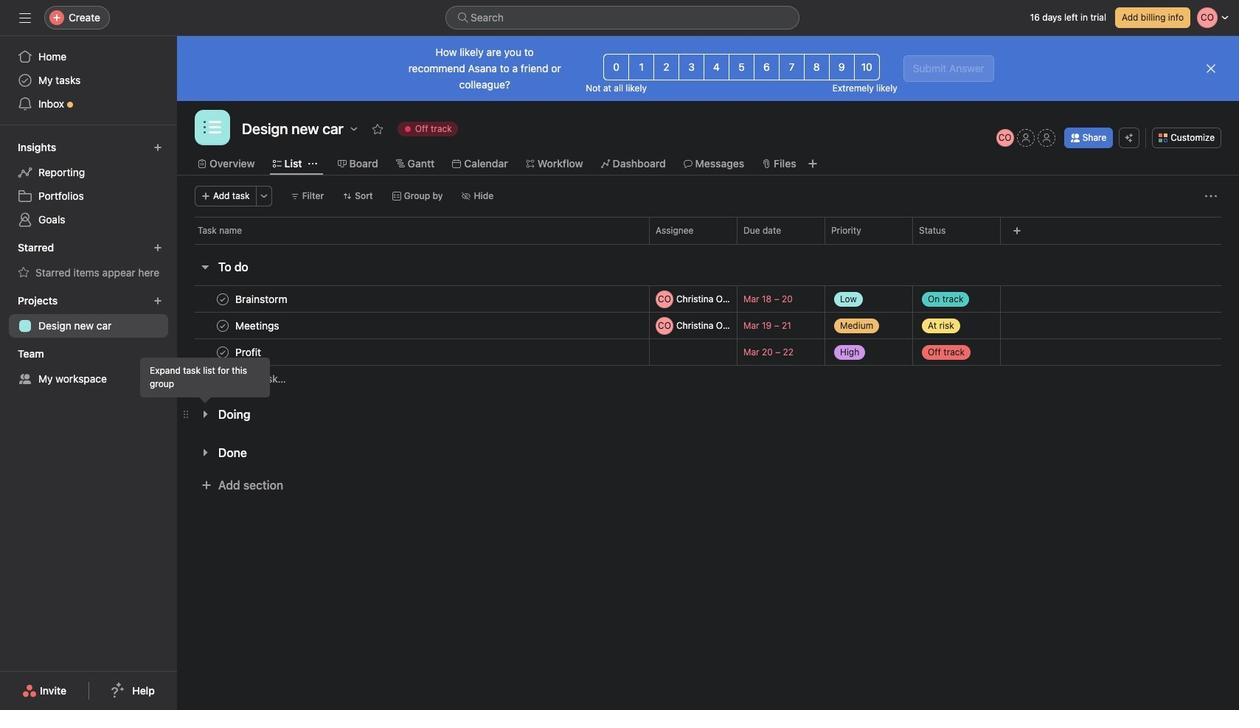 Task type: locate. For each thing, give the bounding box(es) containing it.
1 vertical spatial task name text field
[[232, 345, 266, 360]]

Task name text field
[[232, 292, 292, 307], [232, 345, 266, 360]]

list box
[[446, 6, 800, 30]]

2 task name text field from the top
[[232, 345, 266, 360]]

mark complete image for 'brainstorm' cell at the top of the page
[[214, 290, 232, 308]]

expand task list for this group image
[[199, 409, 211, 421], [199, 447, 211, 459]]

1 vertical spatial mark complete image
[[214, 317, 232, 335]]

add to starred image
[[372, 123, 384, 135]]

option group
[[604, 54, 880, 80]]

global element
[[0, 36, 177, 125]]

task name text field inside 'brainstorm' cell
[[232, 292, 292, 307]]

tooltip
[[141, 359, 269, 402]]

0 vertical spatial task name text field
[[232, 292, 292, 307]]

tab actions image
[[308, 159, 317, 168]]

new insights image
[[154, 143, 162, 152]]

2 mark complete image from the top
[[214, 317, 232, 335]]

task name text field right mark complete checkbox
[[232, 345, 266, 360]]

mark complete image inside profit cell
[[214, 344, 232, 361]]

teams element
[[0, 341, 177, 394]]

2 vertical spatial mark complete image
[[214, 344, 232, 361]]

1 task name text field from the top
[[232, 292, 292, 307]]

1 mark complete checkbox from the top
[[214, 290, 232, 308]]

task name text field up task name text field
[[232, 292, 292, 307]]

mark complete checkbox inside meetings cell
[[214, 317, 232, 335]]

3 mark complete image from the top
[[214, 344, 232, 361]]

None radio
[[629, 54, 655, 80], [679, 54, 705, 80], [729, 54, 755, 80], [829, 54, 855, 80], [855, 54, 880, 80], [629, 54, 655, 80], [679, 54, 705, 80], [729, 54, 755, 80], [829, 54, 855, 80], [855, 54, 880, 80]]

task name text field inside profit cell
[[232, 345, 266, 360]]

task name text field for mark complete checkbox
[[232, 345, 266, 360]]

mark complete checkbox inside 'brainstorm' cell
[[214, 290, 232, 308]]

task name text field for mark complete option inside the 'brainstorm' cell
[[232, 292, 292, 307]]

row
[[177, 217, 1240, 244], [195, 244, 1222, 245], [177, 286, 1240, 313], [177, 312, 1240, 340], [177, 339, 1240, 366], [177, 365, 1240, 393]]

mark complete image inside meetings cell
[[214, 317, 232, 335]]

1 vertical spatial mark complete checkbox
[[214, 317, 232, 335]]

2 mark complete checkbox from the top
[[214, 317, 232, 335]]

more actions image
[[260, 192, 268, 201]]

0 vertical spatial expand task list for this group image
[[199, 409, 211, 421]]

1 vertical spatial expand task list for this group image
[[199, 447, 211, 459]]

Mark complete checkbox
[[214, 290, 232, 308], [214, 317, 232, 335]]

0 vertical spatial mark complete checkbox
[[214, 290, 232, 308]]

0 vertical spatial mark complete image
[[214, 290, 232, 308]]

None radio
[[604, 54, 630, 80], [654, 54, 680, 80], [704, 54, 730, 80], [754, 54, 780, 80], [779, 54, 805, 80], [804, 54, 830, 80], [604, 54, 630, 80], [654, 54, 680, 80], [704, 54, 730, 80], [754, 54, 780, 80], [779, 54, 805, 80], [804, 54, 830, 80]]

1 mark complete image from the top
[[214, 290, 232, 308]]

mark complete image inside 'brainstorm' cell
[[214, 290, 232, 308]]

add tab image
[[807, 158, 819, 170]]

mark complete image
[[214, 290, 232, 308], [214, 317, 232, 335], [214, 344, 232, 361]]



Task type: describe. For each thing, give the bounding box(es) containing it.
collapse task list for this group image
[[199, 261, 211, 273]]

list image
[[204, 119, 221, 137]]

add field image
[[1013, 227, 1022, 235]]

header to do tree grid
[[177, 286, 1240, 393]]

mark complete image for profit cell
[[214, 344, 232, 361]]

mark complete checkbox for meetings cell
[[214, 317, 232, 335]]

profit cell
[[177, 339, 650, 366]]

mark complete checkbox for 'brainstorm' cell at the top of the page
[[214, 290, 232, 308]]

meetings cell
[[177, 312, 650, 340]]

1 expand task list for this group image from the top
[[199, 409, 211, 421]]

Mark complete checkbox
[[214, 344, 232, 361]]

brainstorm cell
[[177, 286, 650, 313]]

starred element
[[0, 235, 177, 288]]

mark complete image for meetings cell
[[214, 317, 232, 335]]

insights element
[[0, 134, 177, 235]]

ask ai image
[[1126, 134, 1135, 142]]

hide sidebar image
[[19, 12, 31, 24]]

manage project members image
[[997, 129, 1015, 147]]

2 expand task list for this group image from the top
[[199, 447, 211, 459]]

new project or portfolio image
[[154, 297, 162, 306]]

add items to starred image
[[154, 244, 162, 252]]

dismiss image
[[1206, 63, 1218, 75]]

Task name text field
[[232, 318, 284, 333]]

projects element
[[0, 288, 177, 341]]



Task type: vqa. For each thing, say whether or not it's contained in the screenshot.
Mark complete image within the Brainstorm "cell"
yes



